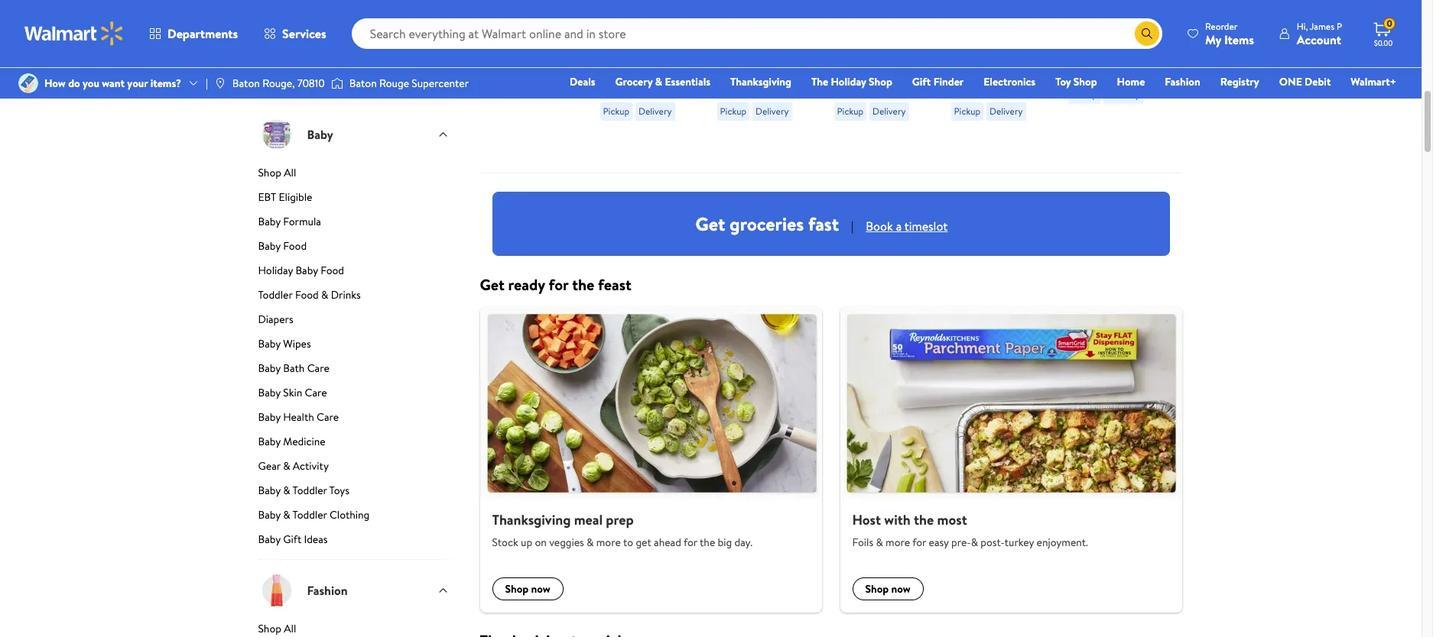 Task type: vqa. For each thing, say whether or not it's contained in the screenshot.
shed
no



Task type: describe. For each thing, give the bounding box(es) containing it.
care for baby bath care
[[307, 361, 329, 376]]

toy
[[1056, 74, 1071, 89]]

purified
[[600, 41, 642, 57]]

account
[[1297, 31, 1342, 48]]

more inside host with the most foils & more for easy pre-& post-turkey enjoyment.
[[886, 535, 910, 551]]

grocery
[[615, 74, 653, 89]]

fl for $5.36
[[660, 57, 667, 74]]

1171
[[1000, 80, 1014, 93]]

1 all from the top
[[284, 165, 296, 181]]

kernel
[[988, 57, 1022, 74]]

services button
[[251, 15, 339, 52]]

holiday inside the holiday shop link
[[831, 74, 866, 89]]

toddler for baby & toddler toys
[[293, 483, 327, 499]]

baby button
[[258, 103, 449, 165]]

supercenter
[[412, 76, 469, 91]]

book a timeslot
[[866, 218, 948, 235]]

cut
[[1131, 24, 1150, 41]]

oz inside $0.64 great value golden sweet whole kernel corn, canned corn, 15 oz can
[[997, 91, 1009, 108]]

gift finder link
[[906, 73, 971, 90]]

most
[[937, 511, 967, 530]]

70810
[[297, 76, 325, 91]]

$2.84
[[834, 1, 868, 20]]

count
[[662, 74, 695, 91]]

now for stock
[[531, 582, 551, 597]]

how do you want your items?
[[44, 76, 181, 91]]

baton for baton rouge, 70810
[[232, 76, 260, 91]]

up
[[521, 535, 532, 551]]

baby formula
[[258, 214, 321, 229]]

fl inside $4.11 great value whole vitamin d milk, gallon, 128 fl oz
[[717, 74, 725, 91]]

ebt eligible link
[[258, 190, 449, 211]]

get for get ready for the feast
[[480, 275, 505, 295]]

one debit
[[1279, 74, 1331, 89]]

the inside thanksgiving meal prep stock up on veggies & more to get ahead for the big day.
[[700, 535, 715, 551]]

now for most
[[892, 582, 911, 597]]

items
[[1225, 31, 1254, 48]]

gift finder
[[912, 74, 964, 89]]

shop now for most
[[865, 582, 911, 597]]

home
[[1117, 74, 1145, 89]]

whole inside $4.11 great value whole vitamin d milk, gallon, 128 fl oz
[[717, 41, 751, 57]]

value for $5.36
[[633, 24, 662, 41]]

clothing
[[330, 508, 370, 523]]

0 horizontal spatial gift
[[283, 532, 302, 548]]

baby & toddler toys
[[258, 483, 350, 499]]

& inside toddler food & drinks link
[[321, 288, 328, 303]]

home link
[[1110, 73, 1152, 90]]

walmart image
[[24, 21, 124, 46]]

1 horizontal spatial fashion
[[1165, 74, 1201, 89]]

baton for baton rouge supercenter
[[349, 76, 377, 91]]

great for $2.84
[[834, 24, 864, 41]]

water,
[[600, 57, 634, 74]]

& inside grocery & essentials link
[[655, 74, 663, 89]]

¢/lb
[[506, 19, 524, 34]]

shop inside the holiday shop link
[[869, 74, 893, 89]]

0 vertical spatial toddler
[[258, 288, 293, 303]]

delivery for $5.36
[[639, 105, 672, 118]]

1 shop all link from the top
[[258, 165, 449, 187]]

diapers link
[[258, 312, 449, 333]]

ready
[[508, 275, 545, 295]]

holiday inside "holiday baby food" link
[[258, 263, 293, 278]]

turkey
[[1005, 535, 1034, 551]]

thanksgiving link
[[724, 73, 799, 90]]

toddler food & drinks link
[[258, 288, 449, 309]]

baby for baby & toddler toys
[[258, 483, 281, 499]]

care for baby health care
[[317, 410, 339, 425]]

baby skin care
[[258, 386, 327, 401]]

100%
[[899, 24, 926, 41]]

banana
[[515, 37, 553, 54]]

host with the most foils & more for easy pre-& post-turkey enjoyment.
[[852, 511, 1088, 551]]

product group containing $2.84
[[834, 0, 930, 167]]

d
[[797, 41, 807, 57]]

1656
[[1117, 63, 1135, 76]]

baby & toddler clothing
[[258, 508, 370, 523]]

baby inside "holiday baby food" link
[[296, 263, 318, 278]]

pickup for $1.24
[[1071, 88, 1098, 101]]

veggies
[[549, 535, 584, 551]]

drinks
[[331, 288, 361, 303]]

milk,
[[717, 57, 742, 74]]

baby bath care
[[258, 361, 329, 376]]

delivery down each
[[522, 82, 555, 95]]

thanksgiving for thanksgiving meal prep stock up on veggies & more to get ahead for the big day.
[[492, 511, 571, 530]]

stock
[[492, 535, 518, 551]]

the
[[812, 74, 829, 89]]

& inside gear & activity link
[[283, 459, 290, 474]]

fashion button
[[258, 560, 449, 622]]

delivery for $1.24
[[1107, 88, 1140, 101]]

fruit,
[[483, 54, 511, 71]]

& inside baby & toddler toys link
[[283, 483, 290, 499]]

baby wipes
[[258, 337, 311, 352]]

bottles,
[[600, 74, 641, 91]]

$1.24 fresh baby-cut carrots, 1lb bag
[[1068, 1, 1151, 57]]

juice,
[[868, 41, 898, 57]]

walmart+
[[1351, 74, 1397, 89]]

pickup for $2.84
[[837, 105, 864, 118]]

a
[[896, 218, 902, 235]]

$4.11 great value whole vitamin d milk, gallon, 128 fl oz
[[717, 1, 807, 91]]

canned
[[984, 74, 1024, 91]]

2 shop all link from the top
[[258, 622, 449, 638]]

departments
[[168, 25, 238, 42]]

on
[[535, 535, 547, 551]]

fast
[[808, 211, 839, 237]]

0 $0.00
[[1374, 17, 1393, 48]]

2 corn, from the top
[[951, 91, 981, 108]]

baby for baby food
[[258, 239, 281, 254]]

value for $2.84
[[867, 24, 896, 41]]

baby food link
[[258, 239, 449, 260]]

bath
[[283, 361, 305, 376]]

one debit link
[[1273, 73, 1338, 90]]

groceries
[[730, 211, 804, 237]]

toy shop
[[1056, 74, 1097, 89]]

post-
[[981, 535, 1005, 551]]

Walmart Site-Wide search field
[[352, 18, 1163, 49]]

0 horizontal spatial |
[[206, 76, 208, 91]]

ebt eligible
[[258, 190, 312, 205]]

16.9
[[637, 57, 657, 74]]

96
[[901, 41, 914, 57]]

$0.64 great value golden sweet whole kernel corn, canned corn, 15 oz can
[[951, 1, 1033, 108]]

product group containing $4.11
[[717, 0, 813, 167]]

2731
[[883, 80, 900, 93]]

toddler for baby & toddler clothing
[[293, 508, 327, 523]]

meal
[[574, 511, 603, 530]]

value for $0.64
[[984, 24, 1013, 41]]

1 vertical spatial food
[[321, 263, 344, 278]]

 image for baton rouge supercenter
[[331, 76, 343, 91]]

baby for baby medicine
[[258, 434, 281, 450]]

baby for baby gift ideas
[[258, 532, 281, 548]]

thanksgiving meal prep stock up on veggies & more to get ahead for the big day.
[[492, 511, 753, 551]]

great for $5.36
[[600, 24, 630, 41]]

book
[[866, 218, 893, 235]]

& inside thanksgiving meal prep stock up on veggies & more to get ahead for the big day.
[[587, 535, 594, 551]]

shop all for first shop all link from the top of the page
[[258, 165, 296, 181]]

product group containing $0.64
[[951, 0, 1047, 167]]

get ready for the feast
[[480, 275, 632, 295]]

delivery for $4.11
[[756, 105, 789, 118]]

pickup down the fruit,
[[486, 82, 513, 95]]

your
[[127, 76, 148, 91]]

items?
[[150, 76, 181, 91]]

1lb
[[1114, 41, 1128, 57]]



Task type: locate. For each thing, give the bounding box(es) containing it.
1 vertical spatial all
[[284, 622, 296, 637]]

get
[[636, 535, 651, 551]]

do
[[68, 76, 80, 91]]

health
[[283, 410, 314, 425]]

the right with
[[914, 511, 934, 530]]

baby inside baby health care link
[[258, 410, 281, 425]]

0 horizontal spatial whole
[[717, 41, 751, 57]]

 image for baton rouge, 70810
[[214, 77, 226, 89]]

2 great from the left
[[717, 24, 747, 41]]

2 now from the left
[[892, 582, 911, 597]]

host
[[852, 511, 881, 530]]

baby inside baby skin care link
[[258, 386, 281, 401]]

rouge,
[[262, 76, 295, 91]]

baby inside baby gift ideas link
[[258, 532, 281, 548]]

baby left bath
[[258, 361, 281, 376]]

for right ready
[[549, 275, 569, 295]]

oz inside '$5.36 great value purified drinking water, 16.9 fl oz bottles, 40 count'
[[670, 57, 682, 74]]

pickup for $0.64
[[954, 105, 981, 118]]

vitamin
[[754, 41, 795, 57]]

 image down departments
[[214, 77, 226, 89]]

baby for baby skin care
[[258, 386, 281, 401]]

more inside thanksgiving meal prep stock up on veggies & more to get ahead for the big day.
[[596, 535, 621, 551]]

fl right 96
[[917, 41, 925, 57]]

3 great from the left
[[834, 24, 864, 41]]

enjoyment.
[[1037, 535, 1088, 551]]

great down $0.64
[[951, 24, 981, 41]]

baby medicine link
[[258, 434, 449, 456]]

value inside '$5.36 great value purified drinking water, 16.9 fl oz bottles, 40 count'
[[633, 24, 662, 41]]

value up 16.9
[[633, 24, 662, 41]]

fashion inside dropdown button
[[307, 583, 348, 600]]

care right skin
[[305, 386, 327, 401]]

baby inside baby bath care link
[[258, 361, 281, 376]]

baby for baby formula
[[258, 214, 281, 229]]

delivery down 1171
[[990, 105, 1023, 118]]

the inside host with the most foils & more for easy pre-& post-turkey enjoyment.
[[914, 511, 934, 530]]

list containing thanksgiving meal prep
[[471, 307, 1191, 614]]

toddler down baby & toddler toys
[[293, 508, 327, 523]]

baby for baby
[[307, 126, 333, 143]]

baby inside baby formula 'link'
[[258, 214, 281, 229]]

0 horizontal spatial thanksgiving
[[492, 511, 571, 530]]

baby for baby & toddler clothing
[[258, 508, 281, 523]]

1 now from the left
[[531, 582, 551, 597]]

0 horizontal spatial fashion
[[307, 583, 348, 600]]

| left book
[[851, 218, 854, 235]]

 image for how do you want your items?
[[18, 73, 38, 93]]

0 horizontal spatial  image
[[18, 73, 38, 93]]

more left to
[[596, 535, 621, 551]]

care right health
[[317, 410, 339, 425]]

40
[[644, 74, 659, 91]]

the left feast
[[572, 275, 595, 295]]

fashion right home link
[[1165, 74, 1201, 89]]

toddler down activity
[[293, 483, 327, 499]]

now down on
[[531, 582, 551, 597]]

apple
[[834, 41, 865, 57]]

baby left health
[[258, 410, 281, 425]]

gift
[[912, 74, 931, 89], [283, 532, 302, 548]]

baby up baby gift ideas
[[258, 508, 281, 523]]

1 corn, from the top
[[951, 74, 981, 91]]

more
[[596, 535, 621, 551], [886, 535, 910, 551]]

delivery down 2731
[[873, 105, 906, 118]]

shop now down 'foils'
[[865, 582, 911, 597]]

skin
[[283, 386, 302, 401]]

next slide for product carousel list image
[[1133, 0, 1170, 20]]

great for $0.64
[[951, 24, 981, 41]]

day.
[[735, 535, 753, 551]]

1 horizontal spatial |
[[851, 218, 854, 235]]

1 shop now from the left
[[505, 582, 551, 597]]

thanksgiving inside thanksgiving meal prep stock up on veggies & more to get ahead for the big day.
[[492, 511, 571, 530]]

shop inside thanksgiving meal prep list item
[[505, 582, 529, 597]]

product group containing $1.24
[[1068, 0, 1164, 167]]

fresh down $1.24
[[1068, 24, 1097, 41]]

shop now inside host with the most list item
[[865, 582, 911, 597]]

baby for baby bath care
[[258, 361, 281, 376]]

baby for baby wipes
[[258, 337, 281, 352]]

delivery down 8031
[[639, 105, 672, 118]]

0 vertical spatial care
[[307, 361, 329, 376]]

eligible
[[279, 190, 312, 205]]

2 horizontal spatial  image
[[331, 76, 343, 91]]

1 horizontal spatial gift
[[912, 74, 931, 89]]

1 vertical spatial gift
[[283, 532, 302, 548]]

1 more from the left
[[596, 535, 621, 551]]

care right bath
[[307, 361, 329, 376]]

gear & activity link
[[258, 459, 449, 480]]

great inside $0.64 great value golden sweet whole kernel corn, canned corn, 15 oz can
[[951, 24, 981, 41]]

now inside host with the most list item
[[892, 582, 911, 597]]

delivery for $0.64
[[990, 105, 1023, 118]]

baby inside baby medicine link
[[258, 434, 281, 450]]

fl right essentials
[[717, 74, 725, 91]]

essentials
[[665, 74, 711, 89]]

baby down gear
[[258, 483, 281, 499]]

2 baton from the left
[[349, 76, 377, 91]]

holiday right the "the"
[[831, 74, 866, 89]]

4 value from the left
[[984, 24, 1013, 41]]

oz inside $4.11 great value whole vitamin d milk, gallon, 128 fl oz
[[728, 74, 739, 91]]

shop now
[[505, 582, 551, 597], [865, 582, 911, 597]]

for inside host with the most foils & more for easy pre-& post-turkey enjoyment.
[[913, 535, 926, 551]]

0 horizontal spatial now
[[531, 582, 551, 597]]

value inside $0.64 great value golden sweet whole kernel corn, canned corn, 15 oz can
[[984, 24, 1013, 41]]

bag
[[1131, 41, 1151, 57]]

deals link
[[563, 73, 602, 90]]

2 vertical spatial care
[[317, 410, 339, 425]]

0 horizontal spatial shop now
[[505, 582, 551, 597]]

great inside $4.11 great value whole vitamin d milk, gallon, 128 fl oz
[[717, 24, 747, 41]]

toy shop link
[[1049, 73, 1104, 90]]

the left big
[[700, 535, 715, 551]]

$5.36
[[600, 1, 633, 20]]

1 vertical spatial care
[[305, 386, 327, 401]]

food for toddler food & drinks
[[295, 288, 319, 303]]

0 vertical spatial fashion
[[1165, 74, 1201, 89]]

$0.00
[[1374, 37, 1393, 48]]

hi,
[[1297, 20, 1308, 33]]

ahead
[[654, 535, 681, 551]]

food for baby food
[[283, 239, 307, 254]]

now
[[531, 582, 551, 597], [892, 582, 911, 597]]

fl inside '$5.36 great value purified drinking water, 16.9 fl oz bottles, 40 count'
[[660, 57, 667, 74]]

deals
[[570, 74, 595, 89]]

thanksgiving up up
[[492, 511, 571, 530]]

baby left the ideas in the left of the page
[[258, 532, 281, 548]]

1 horizontal spatial thanksgiving
[[730, 74, 792, 89]]

1 horizontal spatial holiday
[[831, 74, 866, 89]]

hi, james p account
[[1297, 20, 1342, 48]]

3 value from the left
[[867, 24, 896, 41]]

shop now for stock
[[505, 582, 551, 597]]

baby down baby formula
[[258, 239, 281, 254]]

shop now down up
[[505, 582, 551, 597]]

delivery down "5230"
[[756, 105, 789, 118]]

fl up grocery & essentials
[[660, 57, 667, 74]]

1 vertical spatial toddler
[[293, 483, 327, 499]]

one
[[1279, 74, 1302, 89]]

fashion down baby gift ideas link
[[307, 583, 348, 600]]

5 product group from the left
[[951, 0, 1047, 167]]

3 product group from the left
[[717, 0, 813, 167]]

whole
[[717, 41, 751, 57], [951, 57, 985, 74]]

baby bath care link
[[258, 361, 449, 382]]

value inside $2.84 great value 100% apple juice, 96 fl oz
[[867, 24, 896, 41]]

get groceries fast
[[696, 211, 839, 237]]

pickup for $5.36
[[603, 105, 630, 118]]

0 horizontal spatial fl
[[660, 57, 667, 74]]

with
[[884, 511, 911, 530]]

oz up essentials
[[670, 57, 682, 74]]

delivery down 1656 at the right top of page
[[1107, 88, 1140, 101]]

value left 96
[[867, 24, 896, 41]]

toddler
[[258, 288, 293, 303], [293, 483, 327, 499], [293, 508, 327, 523]]

6 product group from the left
[[1068, 0, 1164, 167]]

food down holiday baby food
[[295, 288, 319, 303]]

walmart+ link
[[1344, 73, 1404, 90]]

1 horizontal spatial now
[[892, 582, 911, 597]]

oz up the holiday shop
[[834, 57, 846, 74]]

baby-
[[1100, 24, 1131, 41]]

want
[[102, 76, 125, 91]]

feast
[[598, 275, 632, 295]]

shop now inside thanksgiving meal prep list item
[[505, 582, 551, 597]]

Search search field
[[352, 18, 1163, 49]]

shop inside the toy shop link
[[1074, 74, 1097, 89]]

0 vertical spatial gift
[[912, 74, 931, 89]]

pickup down the holiday shop link
[[837, 105, 864, 118]]

baby food
[[258, 239, 307, 254]]

baby down the "70810"
[[307, 126, 333, 143]]

value inside $4.11 great value whole vitamin d milk, gallon, 128 fl oz
[[750, 24, 779, 41]]

1 baton from the left
[[232, 76, 260, 91]]

thanksgiving meal prep list item
[[471, 307, 831, 614]]

carrots,
[[1068, 41, 1111, 57]]

debit
[[1305, 74, 1331, 89]]

thanksgiving
[[730, 74, 792, 89], [492, 511, 571, 530]]

baby down 'ebt'
[[258, 214, 281, 229]]

now down with
[[892, 582, 911, 597]]

 image left how on the top left of the page
[[18, 73, 38, 93]]

baby inside baby & toddler clothing link
[[258, 508, 281, 523]]

the holiday shop
[[812, 74, 893, 89]]

baby medicine
[[258, 434, 325, 450]]

1 horizontal spatial more
[[886, 535, 910, 551]]

0 horizontal spatial fresh
[[483, 37, 512, 54]]

baby left skin
[[258, 386, 281, 401]]

services
[[282, 25, 326, 42]]

diapers
[[258, 312, 293, 327]]

$0.27 58.0 ¢/lb fresh banana fruit, each
[[483, 1, 553, 71]]

fresh inside $0.27 58.0 ¢/lb fresh banana fruit, each
[[483, 37, 512, 54]]

1 vertical spatial holiday
[[258, 263, 293, 278]]

fresh down 58.0 in the left top of the page
[[483, 37, 512, 54]]

drinking
[[645, 41, 690, 57]]

care
[[307, 361, 329, 376], [305, 386, 327, 401], [317, 410, 339, 425]]

1 great from the left
[[600, 24, 630, 41]]

1 vertical spatial get
[[480, 275, 505, 295]]

food up drinks on the top left
[[321, 263, 344, 278]]

great down $4.11
[[717, 24, 747, 41]]

2 shop now from the left
[[865, 582, 911, 597]]

2 horizontal spatial the
[[914, 511, 934, 530]]

list
[[471, 307, 1191, 614]]

more down with
[[886, 535, 910, 551]]

0 horizontal spatial get
[[480, 275, 505, 295]]

gift left the ideas in the left of the page
[[283, 532, 302, 548]]

0 vertical spatial all
[[284, 165, 296, 181]]

1 horizontal spatial  image
[[214, 77, 226, 89]]

0 horizontal spatial more
[[596, 535, 621, 551]]

thanksgiving for thanksgiving
[[730, 74, 792, 89]]

oz left gallon,
[[728, 74, 739, 91]]

2 vertical spatial food
[[295, 288, 319, 303]]

1 vertical spatial shop all
[[258, 622, 296, 637]]

1 horizontal spatial the
[[700, 535, 715, 551]]

1 product group from the left
[[483, 0, 579, 167]]

1 horizontal spatial get
[[696, 211, 725, 237]]

get for get groceries fast
[[696, 211, 725, 237]]

0 vertical spatial holiday
[[831, 74, 866, 89]]

get left groceries
[[696, 211, 725, 237]]

activity
[[293, 459, 329, 474]]

0 vertical spatial get
[[696, 211, 725, 237]]

my
[[1205, 31, 1222, 48]]

2 vertical spatial toddler
[[293, 508, 327, 523]]

2 vertical spatial the
[[700, 535, 715, 551]]

baby for baby health care
[[258, 410, 281, 425]]

baby gift ideas link
[[258, 532, 449, 560]]

4 product group from the left
[[834, 0, 930, 167]]

baby
[[307, 126, 333, 143], [258, 214, 281, 229], [258, 239, 281, 254], [296, 263, 318, 278], [258, 337, 281, 352], [258, 361, 281, 376], [258, 386, 281, 401], [258, 410, 281, 425], [258, 434, 281, 450], [258, 483, 281, 499], [258, 508, 281, 523], [258, 532, 281, 548]]

oz inside $2.84 great value 100% apple juice, 96 fl oz
[[834, 57, 846, 74]]

1 horizontal spatial for
[[684, 535, 698, 551]]

0 horizontal spatial the
[[572, 275, 595, 295]]

product group containing $5.36
[[600, 0, 696, 167]]

product group
[[483, 0, 579, 167], [600, 0, 696, 167], [717, 0, 813, 167], [834, 0, 930, 167], [951, 0, 1047, 167], [1068, 0, 1164, 167]]

fashion
[[1165, 74, 1201, 89], [307, 583, 348, 600]]

0 horizontal spatial holiday
[[258, 263, 293, 278]]

gear
[[258, 459, 281, 474]]

food down baby formula
[[283, 239, 307, 254]]

2 more from the left
[[886, 535, 910, 551]]

2 horizontal spatial fl
[[917, 41, 925, 57]]

baby up toddler food & drinks
[[296, 263, 318, 278]]

search icon image
[[1141, 28, 1153, 40]]

2 all from the top
[[284, 622, 296, 637]]

shop all for 2nd shop all link from the top
[[258, 622, 296, 637]]

baton left rouge,
[[232, 76, 260, 91]]

128
[[785, 57, 802, 74]]

1 horizontal spatial shop now
[[865, 582, 911, 597]]

great inside '$5.36 great value purified drinking water, 16.9 fl oz bottles, 40 count'
[[600, 24, 630, 41]]

baby gift ideas
[[258, 532, 328, 548]]

pickup down thanksgiving link
[[720, 105, 747, 118]]

1 vertical spatial shop all link
[[258, 622, 449, 638]]

food
[[283, 239, 307, 254], [321, 263, 344, 278], [295, 288, 319, 303]]

finder
[[934, 74, 964, 89]]

1 horizontal spatial baton
[[349, 76, 377, 91]]

shop inside host with the most list item
[[865, 582, 889, 597]]

great inside $2.84 great value 100% apple juice, 96 fl oz
[[834, 24, 864, 41]]

pickup for $4.11
[[720, 105, 747, 118]]

great for $4.11
[[717, 24, 747, 41]]

for inside thanksgiving meal prep stock up on veggies & more to get ahead for the big day.
[[684, 535, 698, 551]]

baby inside the baby food link
[[258, 239, 281, 254]]

fl inside $2.84 great value 100% apple juice, 96 fl oz
[[917, 41, 925, 57]]

fresh inside $1.24 fresh baby-cut carrots, 1lb bag
[[1068, 24, 1097, 41]]

corn,
[[951, 74, 981, 91], [951, 91, 981, 108]]

value up "kernel"
[[984, 24, 1013, 41]]

1 vertical spatial thanksgiving
[[492, 511, 571, 530]]

timeslot
[[905, 218, 948, 235]]

reorder my items
[[1205, 20, 1254, 48]]

0 vertical spatial thanksgiving
[[730, 74, 792, 89]]

host with the most list item
[[831, 307, 1191, 614]]

baby inside baby & toddler toys link
[[258, 483, 281, 499]]

p
[[1337, 20, 1342, 33]]

0 vertical spatial the
[[572, 275, 595, 295]]

baby inside the baby wipes link
[[258, 337, 281, 352]]

0 vertical spatial food
[[283, 239, 307, 254]]

pickup left 15
[[954, 105, 981, 118]]

0 vertical spatial shop all link
[[258, 165, 449, 187]]

1 vertical spatial |
[[851, 218, 854, 235]]

baby & toddler clothing link
[[258, 508, 449, 529]]

1 horizontal spatial whole
[[951, 57, 985, 74]]

product group containing $0.27
[[483, 0, 579, 167]]

pickup right toy
[[1071, 88, 1098, 101]]

fl for $2.84
[[917, 41, 925, 57]]

thanksgiving inside thanksgiving link
[[730, 74, 792, 89]]

baton left rouge
[[349, 76, 377, 91]]

medicine
[[283, 434, 325, 450]]

get left ready
[[480, 275, 505, 295]]

holiday baby food link
[[258, 263, 449, 285]]

0 vertical spatial |
[[206, 76, 208, 91]]

4 great from the left
[[951, 24, 981, 41]]

8031
[[649, 80, 668, 93]]

gift left finder
[[912, 74, 931, 89]]

1 vertical spatial fashion
[[307, 583, 348, 600]]

toddler food & drinks
[[258, 288, 361, 303]]

baby inside the "baby" dropdown button
[[307, 126, 333, 143]]

delivery for $2.84
[[873, 105, 906, 118]]

great down $5.36
[[600, 24, 630, 41]]

care for baby skin care
[[305, 386, 327, 401]]

& inside baby & toddler clothing link
[[283, 508, 290, 523]]

 image right the "70810"
[[331, 76, 343, 91]]

 image
[[18, 73, 38, 93], [331, 76, 343, 91], [214, 77, 226, 89]]

1 horizontal spatial fl
[[717, 74, 725, 91]]

2 value from the left
[[750, 24, 779, 41]]

baby up gear
[[258, 434, 281, 450]]

easy
[[929, 535, 949, 551]]

2 product group from the left
[[600, 0, 696, 167]]

grocery & essentials link
[[608, 73, 717, 90]]

oz right 15
[[997, 91, 1009, 108]]

baby down diapers
[[258, 337, 281, 352]]

electronics
[[984, 74, 1036, 89]]

value for $4.11
[[750, 24, 779, 41]]

1 horizontal spatial fresh
[[1068, 24, 1097, 41]]

electronics link
[[977, 73, 1043, 90]]

baby health care link
[[258, 410, 449, 431]]

pickup down bottles,
[[603, 105, 630, 118]]

holiday down baby food
[[258, 263, 293, 278]]

$1.24
[[1068, 1, 1099, 20]]

value up gallon,
[[750, 24, 779, 41]]

1 vertical spatial the
[[914, 511, 934, 530]]

thanksgiving down gallon,
[[730, 74, 792, 89]]

1 shop all from the top
[[258, 165, 296, 181]]

golden
[[951, 41, 990, 57]]

1 value from the left
[[633, 24, 662, 41]]

for left easy
[[913, 535, 926, 551]]

great down the $2.84
[[834, 24, 864, 41]]

for right "ahead"
[[684, 535, 698, 551]]

whole inside $0.64 great value golden sweet whole kernel corn, canned corn, 15 oz can
[[951, 57, 985, 74]]

0 vertical spatial shop all
[[258, 165, 296, 181]]

| right items? at the left
[[206, 76, 208, 91]]

2 shop all from the top
[[258, 622, 296, 637]]

0 horizontal spatial for
[[549, 275, 569, 295]]

0 horizontal spatial baton
[[232, 76, 260, 91]]

toddler up diapers
[[258, 288, 293, 303]]

now inside thanksgiving meal prep list item
[[531, 582, 551, 597]]

2 horizontal spatial for
[[913, 535, 926, 551]]



